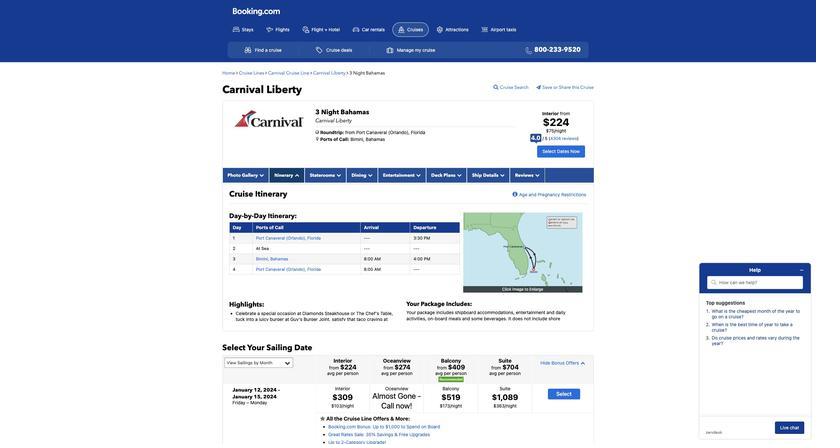 Task type: vqa. For each thing, say whether or not it's contained in the screenshot.
promote
no



Task type: locate. For each thing, give the bounding box(es) containing it.
taxis
[[507, 27, 516, 32]]

2 angle right image from the left
[[311, 71, 312, 75]]

to
[[380, 424, 384, 430], [401, 424, 405, 430]]

ship details
[[472, 172, 499, 178]]

$224 inside interior from $224 avg per person
[[340, 364, 357, 371]]

select down (
[[543, 149, 556, 154]]

january left the 15,
[[232, 393, 253, 401]]

daily
[[556, 310, 566, 316]]

person inside interior from $224 avg per person
[[344, 371, 359, 376]]

3 person from the left
[[452, 371, 467, 376]]

from up ports of call: bimini, bahamas
[[345, 130, 355, 135]]

carnival down board
[[431, 322, 448, 327]]

home
[[222, 70, 235, 76]]

per for $274
[[390, 371, 397, 376]]

person inside 'balcony from $409 avg per person'
[[452, 371, 467, 376]]

0 vertical spatial oceanview
[[383, 358, 411, 364]]

offers up the booking.com bonus: up to $1,000 to spend on board link
[[373, 416, 389, 422]]

find a cruise link
[[237, 44, 289, 56]]

$224 inside interior from $224 $75 / night
[[543, 116, 569, 128]]

0 horizontal spatial chevron down image
[[258, 173, 264, 177]]

from left $274
[[384, 365, 393, 371]]

1 vertical spatial balcony
[[443, 386, 459, 392]]

2 port canaveral (orlando), florida from the top
[[256, 267, 321, 272]]

per inside oceanview from $274 avg per person
[[390, 371, 397, 376]]

canaveral for 4
[[265, 267, 285, 272]]

mineral
[[460, 328, 475, 333]]

person inside suite from $704 avg per person
[[506, 371, 521, 376]]

entertainment
[[516, 310, 545, 316]]

avg left $704
[[489, 371, 497, 376]]

great
[[328, 432, 340, 437]]

bahamas inside 3 night bahamas carnival liberty
[[341, 108, 369, 116]]

3 inside 3 night bahamas carnival liberty
[[315, 108, 320, 116]]

call down the almost at left
[[381, 401, 394, 410]]

0 vertical spatial balcony
[[441, 358, 461, 364]]

port canaveral (orlando), florida link down ports of call
[[256, 236, 321, 241]]

1 vertical spatial suite
[[500, 386, 510, 392]]

interior for from
[[334, 358, 352, 364]]

am for port canaveral (orlando), florida
[[374, 267, 381, 272]]

1 vertical spatial am
[[374, 267, 381, 272]]

airport taxis link
[[476, 23, 522, 36]]

1 horizontal spatial day
[[254, 212, 266, 220]]

3 chevron down image from the left
[[499, 173, 505, 177]]

carnival liberty main content
[[219, 65, 597, 444]]

night inside 3 night bahamas carnival liberty
[[321, 108, 339, 116]]

1 horizontal spatial chevron down image
[[335, 173, 341, 177]]

chevron down image
[[258, 173, 264, 177], [335, 173, 341, 177], [499, 173, 505, 177]]

not right the are
[[539, 334, 545, 339]]

1 vertical spatial not
[[539, 334, 545, 339]]

oceanview down dining
[[383, 358, 411, 364]]

manage my cruise button
[[380, 44, 442, 56]]

night inside 'interior $309 $103 / night'
[[343, 403, 354, 409]]

port down bimini, bahamas link
[[256, 267, 264, 272]]

3 night bahamas
[[349, 70, 385, 76]]

$224 for interior from $224 $75 / night
[[543, 116, 569, 128]]

2 vertical spatial 3
[[233, 256, 235, 262]]

2 8:00 am from the top
[[364, 267, 381, 272]]

cruise for find a cruise
[[269, 47, 282, 53]]

3 for 3
[[233, 256, 235, 262]]

travel menu navigation
[[228, 42, 589, 58]]

shore
[[549, 316, 560, 321]]

0 horizontal spatial angle right image
[[265, 71, 267, 75]]

0 vertical spatial call
[[275, 225, 284, 230]]

1 horizontal spatial –
[[278, 387, 280, 394]]

sale:
[[354, 432, 365, 437]]

per up 'interior $309 $103 / night' on the bottom of the page
[[336, 371, 343, 376]]

age and pregnancy restrictions
[[519, 192, 586, 197]]

1 am from the top
[[374, 256, 381, 262]]

bimini,
[[351, 136, 365, 142], [256, 256, 269, 262]]

1 horizontal spatial call
[[381, 401, 394, 410]]

0 vertical spatial itinerary
[[274, 172, 293, 178]]

view
[[227, 360, 236, 365]]

avg for $274
[[381, 371, 389, 376]]

/ down the $519
[[450, 403, 451, 409]]

0 horizontal spatial call
[[275, 225, 284, 230]]

1 horizontal spatial not
[[539, 334, 545, 339]]

1 vertical spatial call
[[381, 401, 394, 410]]

0 horizontal spatial offers
[[373, 416, 389, 422]]

1 horizontal spatial select
[[543, 149, 556, 154]]

night down the $519
[[451, 403, 462, 409]]

port up at
[[256, 236, 264, 241]]

4 avg from the left
[[489, 371, 497, 376]]

2 horizontal spatial at
[[384, 317, 388, 322]]

1 horizontal spatial angle right image
[[311, 71, 312, 75]]

of
[[333, 136, 338, 142], [269, 225, 274, 230]]

balcony up the $519
[[443, 386, 459, 392]]

on-
[[428, 316, 435, 321]]

night right carnival liberty link
[[353, 70, 365, 76]]

carnival liberty down the cruise deals link
[[313, 70, 346, 76]]

1 vertical spatial of
[[269, 225, 274, 230]]

from
[[560, 111, 570, 116], [345, 130, 355, 135], [329, 365, 339, 371], [384, 365, 393, 371], [437, 365, 447, 371], [491, 365, 501, 371]]

entertainment
[[383, 172, 415, 178]]

chevron down image
[[366, 173, 373, 177], [415, 173, 421, 177], [456, 173, 462, 177], [534, 173, 540, 177]]

your
[[406, 300, 419, 309], [406, 310, 416, 316], [247, 343, 265, 353]]

2 january from the top
[[232, 393, 253, 401]]

chevron down image left deck
[[415, 173, 421, 177]]

oceanview up 'now!'
[[385, 386, 408, 392]]

3 for 3 night bahamas
[[349, 70, 352, 76]]

person up suite $1,089 $363 / night
[[506, 371, 521, 376]]

your package includes: your package includes shipboard accommodations, entertainment and daily activities, on-board meals and some beverages. it does not include shore excursions, carnival live concerts, personal expenses, gratuities, alcoholic beverages, soft drinks or mineral waters, salon and spa services, room service or dining in specialty restaurants. government fees and taxes are not included.
[[406, 300, 576, 339]]

chevron up image
[[579, 361, 585, 365]]

a up the juicy
[[257, 311, 260, 316]]

1 vertical spatial florida
[[307, 236, 321, 241]]

– right the 12,
[[278, 387, 280, 394]]

/ for $519
[[450, 403, 451, 409]]

1 january from the top
[[232, 387, 253, 394]]

call
[[275, 225, 284, 230], [381, 401, 394, 410]]

and down 'spa'
[[509, 334, 517, 339]]

accommodations,
[[477, 310, 515, 316]]

1 cruise from the left
[[269, 47, 282, 53]]

ports down "day-by-day itinerary:" at the top left of page
[[256, 225, 268, 230]]

1 horizontal spatial $224
[[543, 116, 569, 128]]

$224 up 4.0 / 5 ( 4304 reviews )
[[543, 116, 569, 128]]

0 horizontal spatial to
[[380, 424, 384, 430]]

– right friday
[[247, 400, 249, 406]]

1 horizontal spatial of
[[333, 136, 338, 142]]

cruise search
[[500, 84, 529, 90]]

1 vertical spatial port
[[256, 236, 264, 241]]

/ down $1,089
[[505, 403, 506, 409]]

/ inside 4.0 / 5 ( 4304 reviews )
[[543, 136, 544, 141]]

up
[[373, 424, 379, 430]]

1 vertical spatial pm
[[424, 256, 430, 262]]

from inside interior from $224 avg per person
[[329, 365, 339, 371]]

1 vertical spatial &
[[395, 432, 398, 437]]

1 horizontal spatial &
[[395, 432, 398, 437]]

1 avg from the left
[[327, 371, 335, 376]]

from up 'interior $309 $103 / night' on the bottom of the page
[[329, 365, 339, 371]]

2 vertical spatial canaveral
[[265, 267, 285, 272]]

2 vertical spatial port
[[256, 267, 264, 272]]

gallery
[[242, 172, 258, 178]]

angle right image for carnival cruise line
[[311, 71, 312, 75]]

of down 'roundtrip:'
[[333, 136, 338, 142]]

0 vertical spatial (orlando),
[[388, 130, 410, 135]]

carnival liberty down lines
[[222, 83, 302, 97]]

oceanview inside oceanview from $274 avg per person
[[383, 358, 411, 364]]

dining
[[406, 334, 419, 339]]

1 8:00 from the top
[[364, 256, 373, 262]]

2 2024 from the top
[[263, 393, 277, 401]]

0 vertical spatial ports
[[320, 136, 332, 142]]

that
[[347, 317, 355, 322]]

per inside suite from $704 avg per person
[[498, 371, 505, 376]]

4 chevron down image from the left
[[534, 173, 540, 177]]

night down $1,089
[[506, 403, 517, 409]]

details
[[483, 172, 499, 178]]

suite from $704 avg per person
[[489, 358, 521, 376]]

chevron down image left reviews
[[499, 173, 505, 177]]

from inside suite from $704 avg per person
[[491, 365, 501, 371]]

liberty
[[331, 70, 346, 76], [266, 83, 302, 97], [336, 117, 352, 124]]

0 horizontal spatial $224
[[340, 364, 357, 371]]

1 vertical spatial night
[[321, 108, 339, 116]]

per up recommended image
[[444, 371, 451, 376]]

2 per from the left
[[390, 371, 397, 376]]

1 angle right image from the left
[[236, 71, 238, 75]]

select
[[543, 149, 556, 154], [222, 343, 245, 353], [556, 391, 572, 397]]

1 vertical spatial port canaveral (orlando), florida
[[256, 267, 321, 272]]

or up the that
[[351, 311, 355, 316]]

florida for 4
[[307, 267, 321, 272]]

select down hide bonus offers link
[[556, 391, 572, 397]]

2 chevron down image from the left
[[335, 173, 341, 177]]

more:
[[395, 416, 410, 422]]

port up ports of call: bimini, bahamas
[[356, 130, 365, 135]]

bimini, bahamas
[[256, 256, 288, 262]]

/ for $309
[[342, 403, 343, 409]]

0 vertical spatial &
[[390, 416, 394, 422]]

and down shipboard
[[462, 316, 470, 321]]

1 horizontal spatial 3
[[315, 108, 320, 116]]

angle right image right lines
[[265, 71, 267, 75]]

3 for 3 night bahamas carnival liberty
[[315, 108, 320, 116]]

lines
[[253, 70, 264, 76]]

liberty up 'roundtrip:'
[[336, 117, 352, 124]]

chevron down image inside staterooms dropdown button
[[335, 173, 341, 177]]

0 horizontal spatial at
[[285, 317, 289, 322]]

$224 up 'interior $309 $103 / night' on the bottom of the page
[[340, 364, 357, 371]]

& inside booking.com bonus: up to $1,000 to spend on board great rates sale: 35% savings & free upgrades
[[395, 432, 398, 437]]

& up $1,000
[[390, 416, 394, 422]]

at down table,
[[384, 317, 388, 322]]

per for $224
[[336, 371, 343, 376]]

1 horizontal spatial night
[[353, 70, 365, 76]]

chevron down image left dining
[[335, 173, 341, 177]]

/ inside balcony $519 $173 / night
[[450, 403, 451, 409]]

canaveral for 1
[[265, 236, 285, 241]]

pm
[[424, 236, 430, 241], [424, 256, 430, 262]]

view sailings by month
[[227, 360, 272, 365]]

0 vertical spatial interior
[[334, 358, 352, 364]]

angle right image
[[265, 71, 267, 75], [311, 71, 312, 75]]

0 vertical spatial of
[[333, 136, 338, 142]]

services,
[[523, 328, 542, 333]]

from inside 'balcony from $409 avg per person'
[[437, 365, 447, 371]]

angle right image left 3 night bahamas
[[347, 71, 348, 75]]

carnival liberty link
[[313, 70, 347, 76]]

does
[[512, 316, 523, 321]]

deck
[[431, 172, 443, 178]]

1 vertical spatial port canaveral (orlando), florida link
[[256, 267, 321, 272]]

3 up globe image
[[315, 108, 320, 116]]

pm right the 3:30
[[424, 236, 430, 241]]

interior inside 'interior $309 $103 / night'
[[335, 386, 350, 392]]

person inside oceanview from $274 avg per person
[[398, 371, 413, 376]]

0 horizontal spatial day
[[233, 225, 241, 230]]

2 angle right image from the left
[[347, 71, 348, 75]]

specialty
[[425, 334, 444, 339]]

1 2024 from the top
[[263, 387, 277, 394]]

angle right image left carnival liberty link
[[311, 71, 312, 75]]

1 vertical spatial 8:00 am
[[364, 267, 381, 272]]

0 vertical spatial 8:00
[[364, 256, 373, 262]]

steakhouse
[[325, 311, 349, 316]]

home link
[[222, 70, 235, 76]]

chevron down image inside photo gallery dropdown button
[[258, 173, 264, 177]]

0 vertical spatial 3
[[349, 70, 352, 76]]

balcony for from
[[441, 358, 461, 364]]

call inside oceanview almost gone - call now!
[[381, 401, 394, 410]]

0 vertical spatial $224
[[543, 116, 569, 128]]

oceanview for gone
[[385, 386, 408, 392]]

suite up $1,089
[[500, 386, 510, 392]]

oceanview inside oceanview almost gone - call now!
[[385, 386, 408, 392]]

$309
[[332, 393, 353, 402]]

now!
[[396, 401, 412, 410]]

per for $704
[[498, 371, 505, 376]]

per up suite $1,089 $363 / night
[[498, 371, 505, 376]]

person up recommended image
[[452, 371, 467, 376]]

1 vertical spatial day
[[233, 225, 241, 230]]

0 horizontal spatial cruise
[[269, 47, 282, 53]]

avg inside interior from $224 avg per person
[[327, 371, 335, 376]]

1 horizontal spatial angle right image
[[347, 71, 348, 75]]

0 vertical spatial port canaveral (orlando), florida link
[[256, 236, 321, 241]]

person up 'interior $309 $103 / night' on the bottom of the page
[[344, 371, 359, 376]]

2 person from the left
[[398, 371, 413, 376]]

chevron down image inside entertainment dropdown button
[[415, 173, 421, 177]]

-
[[364, 236, 366, 241], [366, 236, 368, 241], [368, 236, 370, 241], [364, 246, 366, 251], [366, 246, 368, 251], [368, 246, 370, 251], [414, 246, 416, 251], [416, 246, 418, 251], [418, 246, 419, 251], [414, 267, 416, 272], [416, 267, 418, 272], [418, 267, 419, 272], [418, 392, 421, 401]]

3 avg from the left
[[435, 371, 443, 376]]

1 vertical spatial 3
[[315, 108, 320, 116]]

cruise for manage my cruise
[[422, 47, 435, 53]]

chevron down image left "ship"
[[456, 173, 462, 177]]

cruise inside travel menu navigation
[[326, 47, 340, 53]]

ports of call
[[256, 225, 284, 230]]

0 vertical spatial offers
[[566, 360, 579, 366]]

0 vertical spatial 8:00 am
[[364, 256, 381, 262]]

0 vertical spatial –
[[278, 387, 280, 394]]

from inside interior from $224 $75 / night
[[560, 111, 570, 116]]

sailings
[[237, 360, 253, 365]]

8:00 am for bimini, bahamas
[[364, 256, 381, 262]]

interior inside interior from $224 avg per person
[[334, 358, 352, 364]]

restrictions
[[561, 192, 586, 197]]

rentals
[[371, 27, 385, 32]]

flights
[[276, 27, 290, 32]]

carnival down cruise lines
[[222, 83, 264, 97]]

chevron down image up cruise itinerary
[[258, 173, 264, 177]]

1 chevron down image from the left
[[366, 173, 373, 177]]

itinerary up cruise itinerary
[[274, 172, 293, 178]]

3 chevron down image from the left
[[456, 173, 462, 177]]

or right save
[[553, 84, 558, 90]]

star image
[[320, 416, 325, 422]]

car
[[362, 27, 369, 32]]

1 horizontal spatial at
[[297, 311, 301, 316]]

2 vertical spatial your
[[247, 343, 265, 353]]

night inside suite $1,089 $363 / night
[[506, 403, 517, 409]]

joint,
[[319, 317, 331, 322]]

soft
[[431, 328, 439, 333]]

1 vertical spatial liberty
[[266, 83, 302, 97]]

3 per from the left
[[444, 371, 451, 376]]

1 person from the left
[[344, 371, 359, 376]]

person
[[344, 371, 359, 376], [398, 371, 413, 376], [452, 371, 467, 376], [506, 371, 521, 376]]

2 to from the left
[[401, 424, 405, 430]]

or inside highlights: celebrate a special occasion at diamonds steakhouse or the chef's table, tuck into a juicy burger at guy's burger joint, satisfy that taco craving at blueiguana cantina.
[[351, 311, 355, 316]]

1 angle right image from the left
[[265, 71, 267, 75]]

pm right 4:00
[[424, 256, 430, 262]]

of down "day-by-day itinerary:" at the top left of page
[[269, 225, 274, 230]]

avg up recommended image
[[435, 371, 443, 376]]

2 horizontal spatial select
[[556, 391, 572, 397]]

1 vertical spatial canaveral
[[265, 236, 285, 241]]

1 port canaveral (orlando), florida link from the top
[[256, 236, 321, 241]]

1 horizontal spatial bimini,
[[351, 136, 365, 142]]

and right "age"
[[529, 192, 537, 197]]

0 vertical spatial line
[[301, 70, 309, 76]]

0 horizontal spatial night
[[321, 108, 339, 116]]

per inside 'balcony from $409 avg per person'
[[444, 371, 451, 376]]

liberty down carnival cruise line
[[266, 83, 302, 97]]

cruise right my on the right of the page
[[422, 47, 435, 53]]

/ up 4.0 / 5 ( 4304 reviews )
[[554, 128, 556, 134]]

person for $274
[[398, 371, 413, 376]]

suite $1,089 $363 / night
[[492, 386, 518, 409]]

1 per from the left
[[336, 371, 343, 376]]

per inside interior from $224 avg per person
[[336, 371, 343, 376]]

person up gone
[[398, 371, 413, 376]]

night for 3 night bahamas carnival liberty
[[321, 108, 339, 116]]

from inside oceanview from $274 avg per person
[[384, 365, 393, 371]]

booking.com home image
[[233, 7, 280, 16]]

at up the guy's
[[297, 311, 301, 316]]

chevron down image left 'entertainment'
[[366, 173, 373, 177]]

chevron down image for entertainment
[[415, 173, 421, 177]]

1 horizontal spatial cruise
[[422, 47, 435, 53]]

balcony inside balcony $519 $173 / night
[[443, 386, 459, 392]]

0 vertical spatial port canaveral (orlando), florida
[[256, 236, 321, 241]]

2 horizontal spatial 3
[[349, 70, 352, 76]]

night up the 4304 reviews link
[[556, 128, 566, 134]]

0 vertical spatial a
[[265, 47, 268, 53]]

am for bimini, bahamas
[[374, 256, 381, 262]]

itinerary up "day-by-day itinerary:" at the top left of page
[[255, 189, 287, 200]]

to up free at the bottom
[[401, 424, 405, 430]]

0 horizontal spatial 3
[[233, 256, 235, 262]]

1 horizontal spatial carnival liberty
[[313, 70, 346, 76]]

person for $704
[[506, 371, 521, 376]]

airport
[[491, 27, 505, 32]]

0 vertical spatial pm
[[424, 236, 430, 241]]

chevron down image inside reviews dropdown button
[[534, 173, 540, 177]]

balcony inside 'balcony from $409 avg per person'
[[441, 358, 461, 364]]

1 vertical spatial interior
[[335, 386, 350, 392]]

sea
[[261, 246, 269, 251]]

chevron down image inside dining dropdown button
[[366, 173, 373, 177]]

bimini, bahamas link
[[256, 256, 288, 262]]

chevron down image inside ship details dropdown button
[[499, 173, 505, 177]]

day up ports of call
[[254, 212, 266, 220]]

from left $409
[[437, 365, 447, 371]]

2024 right the 15,
[[263, 393, 277, 401]]

2 port canaveral (orlando), florida link from the top
[[256, 267, 321, 272]]

angle right image
[[236, 71, 238, 75], [347, 71, 348, 75]]

cruise right find
[[269, 47, 282, 53]]

dining
[[352, 172, 366, 178]]

800-233-9520 link
[[523, 45, 581, 55]]

night down $309
[[343, 403, 354, 409]]

avg inside oceanview from $274 avg per person
[[381, 371, 389, 376]]

1 vertical spatial itinerary
[[255, 189, 287, 200]]

/ inside suite $1,089 $363 / night
[[505, 403, 506, 409]]

are
[[531, 334, 537, 339]]

avg inside suite from $704 avg per person
[[489, 371, 497, 376]]

date
[[294, 343, 312, 353]]

1 port canaveral (orlando), florida from the top
[[256, 236, 321, 241]]

to right up
[[380, 424, 384, 430]]

blueiguana
[[236, 323, 259, 328]]

2 vertical spatial (orlando),
[[286, 267, 306, 272]]

globe image
[[315, 130, 319, 134]]

0 vertical spatial am
[[374, 256, 381, 262]]

cruise inside 'find a cruise' link
[[269, 47, 282, 53]]

person for $409
[[452, 371, 467, 376]]

1 8:00 am from the top
[[364, 256, 381, 262]]

save
[[542, 84, 552, 90]]

/ for $1,089
[[505, 403, 506, 409]]

1 chevron down image from the left
[[258, 173, 264, 177]]

0 horizontal spatial –
[[247, 400, 249, 406]]

1 vertical spatial carnival liberty
[[222, 83, 302, 97]]

chevron down image for dining
[[366, 173, 373, 177]]

florida
[[411, 130, 425, 135], [307, 236, 321, 241], [307, 267, 321, 272]]

chevron down image up age and pregnancy restrictions link
[[534, 173, 540, 177]]

2 chevron down image from the left
[[415, 173, 421, 177]]

2 am from the top
[[374, 267, 381, 272]]

2 avg from the left
[[381, 371, 389, 376]]

2 vertical spatial florida
[[307, 267, 321, 272]]

night inside interior from $224 $75 / night
[[556, 128, 566, 134]]

1 vertical spatial oceanview
[[385, 386, 408, 392]]

3 right carnival liberty link
[[349, 70, 352, 76]]

interior from $224 avg per person
[[327, 358, 359, 376]]

carnival up 'roundtrip:'
[[315, 117, 335, 124]]

car rentals
[[362, 27, 385, 32]]

carnival cruise line image
[[234, 110, 304, 128]]

2 vertical spatial select
[[556, 391, 572, 397]]

suite down "fees"
[[499, 358, 512, 364]]

1 vertical spatial select
[[222, 343, 245, 353]]

occasion
[[277, 311, 296, 316]]

canaveral down ports of call
[[265, 236, 285, 241]]

0 vertical spatial florida
[[411, 130, 425, 135]]

avg inside 'balcony from $409 avg per person'
[[435, 371, 443, 376]]

angle right image right home
[[236, 71, 238, 75]]

balcony from $409 avg per person
[[435, 358, 467, 376]]

cruise inside manage my cruise dropdown button
[[422, 47, 435, 53]]

1 vertical spatial bimini,
[[256, 256, 269, 262]]

at sea
[[256, 246, 269, 251]]

ports for ports of call
[[256, 225, 268, 230]]

chevron down image inside deck plans 'dropdown button'
[[456, 173, 462, 177]]

suite for $1,089
[[500, 386, 510, 392]]

from right the interior
[[560, 111, 570, 116]]

canaveral down bimini, bahamas
[[265, 267, 285, 272]]

chevron down image for staterooms
[[335, 173, 341, 177]]

booking.com bonus: up to $1,000 to spend on board link
[[328, 424, 440, 430]]

suite
[[499, 358, 512, 364], [500, 386, 510, 392]]

night inside balcony $519 $173 / night
[[451, 403, 462, 409]]

0 horizontal spatial not
[[524, 316, 531, 321]]

a inside navigation
[[265, 47, 268, 53]]

from for suite from $704 avg per person
[[491, 365, 501, 371]]

2 cruise from the left
[[422, 47, 435, 53]]

$224 for interior from $224 avg per person
[[340, 364, 357, 371]]

into
[[246, 317, 254, 322]]

balcony up recommended image
[[441, 358, 461, 364]]

search image
[[494, 84, 500, 90]]

/ inside 'interior $309 $103 / night'
[[342, 403, 343, 409]]

night for $1,089
[[506, 403, 517, 409]]

0 vertical spatial night
[[353, 70, 365, 76]]

4 per from the left
[[498, 371, 505, 376]]

select up view
[[222, 343, 245, 353]]

chevron down image for ship details
[[499, 173, 505, 177]]

cruise itinerary map image
[[463, 213, 582, 292]]

from for oceanview from $274 avg per person
[[384, 365, 393, 371]]

8:00 for port canaveral (orlando), florida
[[364, 267, 373, 272]]

& left free at the bottom
[[395, 432, 398, 437]]

offers right bonus
[[566, 360, 579, 366]]

a right find
[[265, 47, 268, 53]]

carnival cruise line
[[268, 70, 309, 76]]

0 horizontal spatial select
[[222, 343, 245, 353]]

1 vertical spatial offers
[[373, 416, 389, 422]]

2 8:00 from the top
[[364, 267, 373, 272]]

port canaveral (orlando), florida down ports of call
[[256, 236, 321, 241]]

4 person from the left
[[506, 371, 521, 376]]

0 vertical spatial select
[[543, 149, 556, 154]]

select your sailing date
[[222, 343, 312, 353]]

carnival cruise line link
[[268, 70, 309, 76]]

suite inside suite $1,089 $363 / night
[[500, 386, 510, 392]]

0 horizontal spatial of
[[269, 225, 274, 230]]

0 vertical spatial suite
[[499, 358, 512, 364]]

line left carnival liberty link
[[301, 70, 309, 76]]

2024 right the 12,
[[263, 387, 277, 394]]

- inside oceanview almost gone - call now!
[[418, 392, 421, 401]]

/ left the 5
[[543, 136, 544, 141]]

suite inside suite from $704 avg per person
[[499, 358, 512, 364]]

4:00 pm
[[414, 256, 430, 262]]

bimini, down at sea
[[256, 256, 269, 262]]

am
[[374, 256, 381, 262], [374, 267, 381, 272]]

night for $309
[[343, 403, 354, 409]]

balcony for $519
[[443, 386, 459, 392]]



Task type: describe. For each thing, give the bounding box(es) containing it.
alcoholic
[[545, 322, 564, 327]]

0 vertical spatial port
[[356, 130, 365, 135]]

interior for $309
[[335, 386, 350, 392]]

map marker image
[[316, 137, 319, 141]]

package
[[417, 310, 435, 316]]

carnival right lines
[[268, 70, 285, 76]]

age and pregnancy restrictions link
[[510, 191, 586, 198]]

0 vertical spatial day
[[254, 212, 266, 220]]

and down expenses,
[[506, 328, 513, 333]]

angle right image for carnival liberty
[[347, 71, 348, 75]]

night for $519
[[451, 403, 462, 409]]

free
[[399, 432, 408, 437]]

angle right image for cruise lines
[[265, 71, 267, 75]]

ports for ports of call: bimini, bahamas
[[320, 136, 332, 142]]

0 vertical spatial carnival liberty
[[313, 70, 346, 76]]

9520
[[564, 45, 581, 54]]

include
[[532, 316, 547, 321]]

0 horizontal spatial line
[[301, 70, 309, 76]]

diamonds
[[302, 311, 324, 316]]

1 vertical spatial line
[[361, 416, 372, 422]]

personal
[[481, 322, 499, 327]]

avg for $704
[[489, 371, 497, 376]]

photo
[[228, 172, 241, 178]]

$409
[[448, 364, 465, 371]]

from for roundtrip: from port canaveral (orlando), florida
[[345, 130, 355, 135]]

great rates sale: 35% savings & free upgrades link
[[328, 432, 430, 437]]

pm for 3:30 pm
[[424, 236, 430, 241]]

savings
[[377, 432, 393, 437]]

$103
[[331, 403, 342, 409]]

select          dates now
[[543, 149, 580, 154]]

/ inside interior from $224 $75 / night
[[554, 128, 556, 134]]

friday
[[232, 400, 245, 406]]

800-
[[534, 45, 549, 54]]

0 horizontal spatial carnival liberty
[[222, 83, 302, 97]]

arrival
[[364, 225, 379, 230]]

0 horizontal spatial bimini,
[[256, 256, 269, 262]]

age
[[519, 192, 527, 197]]

(orlando), for 1
[[286, 236, 306, 241]]

ship details button
[[467, 168, 510, 183]]

car rentals link
[[348, 23, 390, 36]]

photo gallery button
[[222, 168, 269, 183]]

port canaveral (orlando), florida for 4
[[256, 267, 321, 272]]

all the cruise line offers & more:
[[325, 416, 410, 422]]

pm for 4:00 pm
[[424, 256, 430, 262]]

liberty inside 3 night bahamas carnival liberty
[[336, 117, 352, 124]]

select for dates
[[543, 149, 556, 154]]

avg for $409
[[435, 371, 443, 376]]

deals
[[341, 47, 352, 53]]

cruise lines
[[239, 70, 264, 76]]

manage
[[397, 47, 414, 53]]

0 vertical spatial your
[[406, 300, 419, 309]]

select for your
[[222, 343, 245, 353]]

1 horizontal spatial offers
[[566, 360, 579, 366]]

in
[[421, 334, 424, 339]]

$1,089
[[492, 393, 518, 402]]

month
[[260, 360, 272, 365]]

carnival inside 3 night bahamas carnival liberty
[[315, 117, 335, 124]]

photo gallery
[[228, 172, 258, 178]]

staterooms
[[310, 172, 335, 178]]

itinerary:
[[268, 212, 297, 220]]

4.0
[[531, 135, 540, 141]]

dining button
[[346, 168, 378, 183]]

carnival inside your package includes: your package includes shipboard accommodations, entertainment and daily activities, on-board meals and some beverages. it does not include shore excursions, carnival live concerts, personal expenses, gratuities, alcoholic beverages, soft drinks or mineral waters, salon and spa services, room service or dining in specialty restaurants. government fees and taxes are not included.
[[431, 322, 448, 327]]

this
[[572, 84, 579, 90]]

cantina.
[[260, 323, 278, 328]]

gratuities,
[[523, 322, 544, 327]]

entertainment button
[[378, 168, 426, 183]]

0 vertical spatial bimini,
[[351, 136, 365, 142]]

chevron down image for deck plans
[[456, 173, 462, 177]]

the
[[356, 311, 364, 316]]

or right service
[[572, 328, 576, 333]]

highlights: celebrate a special occasion at diamonds steakhouse or the chef's table, tuck into a juicy burger at guy's burger joint, satisfy that taco craving at blueiguana cantina.
[[229, 300, 393, 328]]

3:30 pm
[[414, 236, 430, 241]]

(
[[549, 136, 550, 141]]

oceanview for $274
[[383, 358, 411, 364]]

paper plane image
[[536, 85, 542, 90]]

stays
[[242, 27, 253, 32]]

2 vertical spatial a
[[255, 317, 258, 322]]

0 vertical spatial not
[[524, 316, 531, 321]]

carnival down the cruise deals link
[[313, 70, 330, 76]]

info circle image
[[510, 191, 519, 198]]

(orlando), for 4
[[286, 267, 306, 272]]

view sailings by month link
[[224, 358, 293, 368]]

)
[[577, 136, 579, 141]]

8:00 am for port canaveral (orlando), florida
[[364, 267, 381, 272]]

avg for $224
[[327, 371, 335, 376]]

flight + hotel link
[[297, 23, 345, 36]]

stays link
[[228, 23, 259, 36]]

night for 3 night bahamas
[[353, 70, 365, 76]]

itinerary inside itinerary dropdown button
[[274, 172, 293, 178]]

port canaveral (orlando), florida link for 4
[[256, 267, 321, 272]]

0 vertical spatial canaveral
[[366, 130, 387, 135]]

0 vertical spatial liberty
[[331, 70, 346, 76]]

chevron down image for photo gallery
[[258, 173, 264, 177]]

per for $409
[[444, 371, 451, 376]]

+
[[325, 27, 327, 32]]

activities,
[[406, 316, 427, 321]]

1 vertical spatial your
[[406, 310, 416, 316]]

4304 reviews link
[[550, 136, 577, 141]]

itinerary button
[[269, 168, 305, 183]]

interior $309 $103 / night
[[331, 386, 354, 409]]

and up shore
[[547, 310, 555, 316]]

juicy
[[259, 317, 269, 322]]

chevron down image for reviews
[[534, 173, 540, 177]]

reviews button
[[510, 168, 545, 183]]

port canaveral (orlando), florida for 1
[[256, 236, 321, 241]]

balcony $519 $173 / night
[[440, 386, 462, 409]]

hotel
[[329, 27, 340, 32]]

recommended image
[[439, 377, 464, 383]]

8:00 for bimini, bahamas
[[364, 256, 373, 262]]

1 vertical spatial a
[[257, 311, 260, 316]]

of for call
[[269, 225, 274, 230]]

reviews
[[515, 172, 534, 178]]

1 to from the left
[[380, 424, 384, 430]]

2
[[233, 246, 235, 251]]

cruise search link
[[494, 84, 535, 90]]

find a cruise
[[255, 47, 282, 53]]

3:30
[[414, 236, 423, 241]]

included.
[[547, 334, 566, 339]]

from for interior from $224 avg per person
[[329, 365, 339, 371]]

save or share this cruise link
[[536, 84, 594, 90]]

person for $224
[[344, 371, 359, 376]]

angle right image for home
[[236, 71, 238, 75]]

of for call:
[[333, 136, 338, 142]]

$704
[[502, 364, 519, 371]]

or up restaurants. at the right
[[454, 328, 459, 333]]

hide bonus offers link
[[534, 357, 592, 369]]

and inside age and pregnancy restrictions link
[[529, 192, 537, 197]]

day-by-day itinerary:
[[229, 212, 297, 220]]

some
[[471, 316, 483, 321]]

$274
[[395, 364, 410, 371]]

port for 1
[[256, 236, 264, 241]]

chevron up image
[[293, 173, 299, 177]]

$1,000
[[385, 424, 400, 430]]

manage my cruise
[[397, 47, 435, 53]]

from for balcony from $409 avg per person
[[437, 365, 447, 371]]

florida for 1
[[307, 236, 321, 241]]

port canaveral (orlando), florida link for 1
[[256, 236, 321, 241]]

restaurants.
[[446, 334, 471, 339]]

from for interior from $224 $75 / night
[[560, 111, 570, 116]]

3 night bahamas carnival liberty
[[315, 108, 369, 124]]

4.0 / 5 ( 4304 reviews )
[[531, 135, 579, 141]]

beverages,
[[406, 328, 430, 333]]

room
[[543, 328, 554, 333]]

dates
[[557, 149, 569, 154]]

burger
[[270, 317, 284, 322]]

1
[[233, 236, 235, 241]]

hide
[[541, 360, 550, 366]]

suite for from
[[499, 358, 512, 364]]

burger
[[304, 317, 318, 322]]

port for 4
[[256, 267, 264, 272]]

staterooms button
[[305, 168, 346, 183]]



